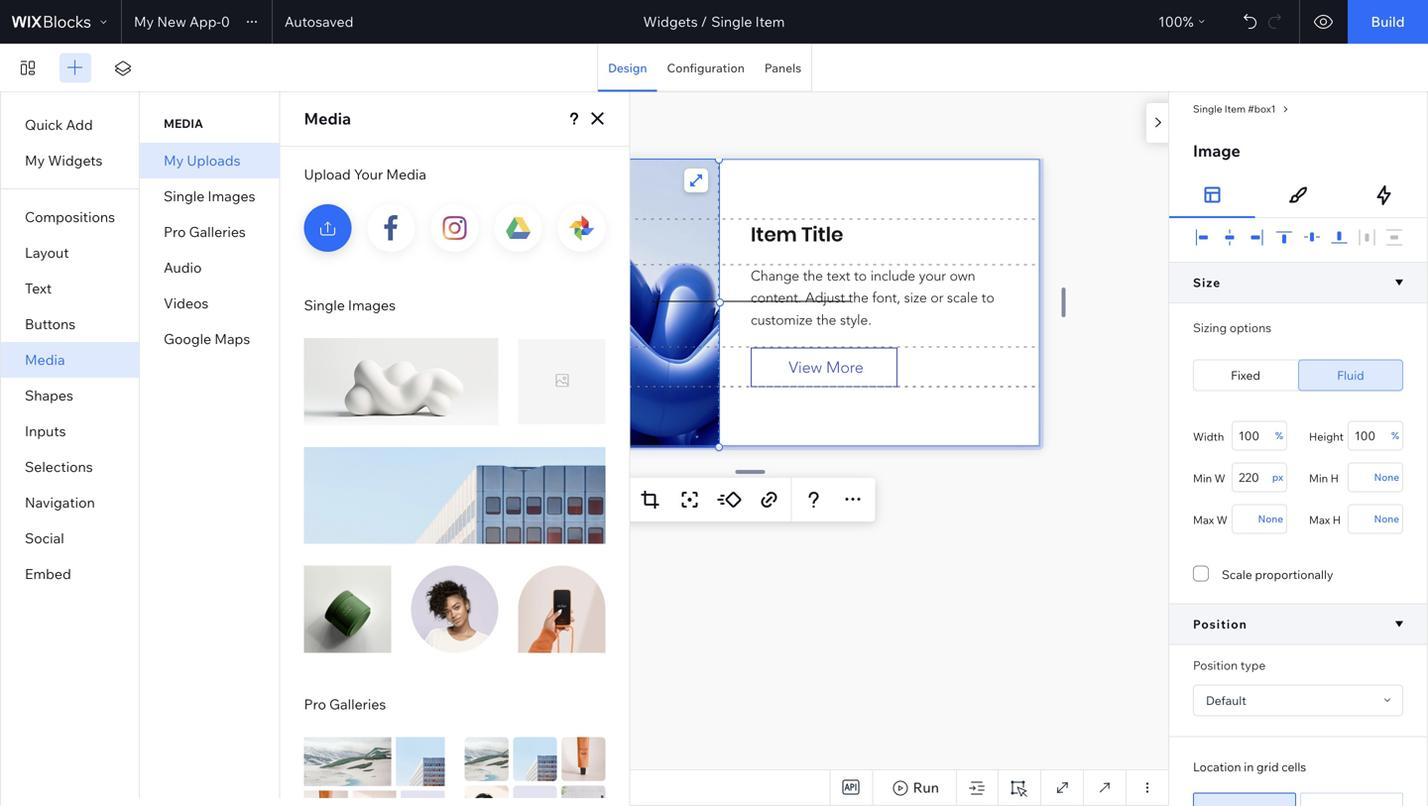 Task type: locate. For each thing, give the bounding box(es) containing it.
h down the min h
[[1333, 514, 1342, 527]]

image down change
[[477, 531, 506, 544]]

% up px
[[1276, 430, 1284, 442]]

w for max w
[[1217, 514, 1228, 527]]

2 horizontal spatial image
[[1194, 141, 1241, 161]]

change
[[477, 491, 528, 508]]

2 vertical spatial image
[[477, 531, 506, 544]]

maps
[[215, 330, 250, 348]]

2 vertical spatial item
[[379, 781, 404, 796]]

position up position type
[[1194, 617, 1248, 632]]

0 vertical spatial pro galleries
[[164, 223, 246, 241]]

1 vertical spatial galleries
[[330, 696, 386, 714]]

my left new on the top left
[[134, 13, 154, 30]]

autosaved
[[285, 13, 354, 30]]

my down quick
[[25, 152, 45, 169]]

none for min h
[[1375, 471, 1400, 484]]

pro galleries up 'single item'
[[304, 696, 386, 714]]

widgets
[[644, 13, 698, 30], [48, 152, 103, 169]]

none for max w
[[1259, 513, 1284, 525]]

position for position
[[1194, 617, 1248, 632]]

1 vertical spatial h
[[1333, 514, 1342, 527]]

image down single item #box1 at top
[[1194, 141, 1241, 161]]

my
[[134, 13, 154, 30], [25, 152, 45, 169], [164, 152, 184, 169]]

1 horizontal spatial min
[[1310, 472, 1329, 486]]

position type
[[1194, 658, 1267, 673]]

min down width
[[1194, 472, 1213, 486]]

width
[[1194, 430, 1225, 444]]

max down the min h
[[1310, 514, 1331, 527]]

image for image
[[1194, 141, 1241, 161]]

0 vertical spatial h
[[1331, 472, 1340, 486]]

0 vertical spatial w
[[1215, 472, 1226, 486]]

1 vertical spatial position
[[1194, 658, 1239, 673]]

1 position from the top
[[1194, 617, 1248, 632]]

0 horizontal spatial widgets
[[48, 152, 103, 169]]

0 vertical spatial image
[[1194, 141, 1241, 161]]

0 vertical spatial single images
[[164, 188, 256, 205]]

0 vertical spatial pro
[[164, 223, 186, 241]]

run
[[914, 779, 940, 797]]

min h
[[1310, 472, 1340, 486]]

1 vertical spatial pro
[[304, 696, 326, 714]]

0 horizontal spatial my
[[25, 152, 45, 169]]

1 horizontal spatial my
[[134, 13, 154, 30]]

max
[[1194, 514, 1215, 527], [1310, 514, 1331, 527]]

h
[[1331, 472, 1340, 486], [1333, 514, 1342, 527]]

0 horizontal spatial pro galleries
[[164, 223, 246, 241]]

%
[[1183, 13, 1194, 30], [1276, 430, 1284, 442], [1392, 430, 1400, 442]]

2 horizontal spatial my
[[164, 152, 184, 169]]

sizing options
[[1194, 321, 1272, 335]]

widgets left /
[[644, 13, 698, 30]]

none down px
[[1259, 513, 1284, 525]]

pro galleries
[[164, 223, 246, 241], [304, 696, 386, 714]]

None text field
[[1232, 421, 1288, 451], [1349, 421, 1404, 451], [1232, 463, 1288, 493], [1349, 463, 1404, 493], [1232, 505, 1288, 534], [1349, 505, 1404, 534], [1232, 421, 1288, 451], [1349, 421, 1404, 451], [1232, 463, 1288, 493], [1349, 463, 1404, 493], [1232, 505, 1288, 534], [1349, 505, 1404, 534]]

none right the min h
[[1375, 471, 1400, 484]]

0 vertical spatial item
[[756, 13, 785, 30]]

galleries
[[189, 223, 246, 241], [330, 696, 386, 714]]

layout
[[25, 244, 69, 261]]

cells
[[1282, 760, 1307, 775]]

0 vertical spatial position
[[1194, 617, 1248, 632]]

proportionally
[[1256, 568, 1334, 582]]

add
[[66, 116, 93, 133]]

my inside button
[[134, 13, 154, 30]]

0 horizontal spatial image
[[477, 531, 506, 544]]

0 vertical spatial galleries
[[189, 223, 246, 241]]

#imagex1
[[508, 531, 555, 544]]

media up the my uploads
[[164, 116, 203, 131]]

new
[[157, 13, 186, 30]]

run button
[[873, 771, 957, 806]]

1 horizontal spatial images
[[348, 297, 396, 314]]

videos
[[164, 295, 209, 312]]

pro galleries up audio
[[164, 223, 246, 241]]

galleries up 'single item'
[[330, 696, 386, 714]]

widgets down add
[[48, 152, 103, 169]]

0 vertical spatial widgets
[[644, 13, 698, 30]]

min
[[1194, 472, 1213, 486], [1310, 472, 1329, 486]]

0 horizontal spatial images
[[208, 188, 256, 205]]

0 horizontal spatial single images
[[164, 188, 256, 205]]

1 max from the left
[[1194, 514, 1215, 527]]

2 position from the top
[[1194, 658, 1239, 673]]

image #imagex1
[[477, 531, 555, 544]]

w
[[1215, 472, 1226, 486], [1217, 514, 1228, 527]]

navigation
[[25, 494, 95, 512]]

image up '#imagex1' on the left bottom of the page
[[531, 491, 572, 508]]

scale
[[1223, 568, 1253, 582]]

1 horizontal spatial pro galleries
[[304, 696, 386, 714]]

1 horizontal spatial item
[[756, 13, 785, 30]]

1 vertical spatial w
[[1217, 514, 1228, 527]]

uploads
[[187, 152, 241, 169]]

item
[[756, 13, 785, 30], [1225, 103, 1246, 115], [379, 781, 404, 796]]

w down min w
[[1217, 514, 1228, 527]]

h down height
[[1331, 472, 1340, 486]]

fluid
[[1338, 368, 1365, 383]]

2 max from the left
[[1310, 514, 1331, 527]]

1 vertical spatial item
[[1225, 103, 1246, 115]]

my left uploads
[[164, 152, 184, 169]]

1 horizontal spatial %
[[1276, 430, 1284, 442]]

2 horizontal spatial item
[[1225, 103, 1246, 115]]

single images
[[164, 188, 256, 205], [304, 297, 396, 314]]

% up single item #box1 at top
[[1183, 13, 1194, 30]]

max down min w
[[1194, 514, 1215, 527]]

change image
[[477, 491, 572, 508]]

size
[[1194, 275, 1222, 290]]

position up default
[[1194, 658, 1239, 673]]

2 min from the left
[[1310, 472, 1329, 486]]

images
[[208, 188, 256, 205], [348, 297, 396, 314]]

1 horizontal spatial widgets
[[644, 13, 698, 30]]

max h
[[1310, 514, 1342, 527]]

0 horizontal spatial max
[[1194, 514, 1215, 527]]

% right height
[[1392, 430, 1400, 442]]

0 horizontal spatial item
[[379, 781, 404, 796]]

your
[[354, 166, 383, 183]]

w for min w
[[1215, 472, 1226, 486]]

1 horizontal spatial max
[[1310, 514, 1331, 527]]

#box1
[[1249, 103, 1277, 115]]

min right px
[[1310, 472, 1329, 486]]

quick add
[[25, 116, 93, 133]]

media
[[304, 109, 351, 129], [164, 116, 203, 131], [386, 166, 427, 183], [25, 351, 65, 369]]

1 horizontal spatial image
[[531, 491, 572, 508]]

none
[[1375, 471, 1400, 484], [1259, 513, 1284, 525], [1375, 513, 1400, 525]]

2 horizontal spatial %
[[1392, 430, 1400, 442]]

build
[[1372, 13, 1406, 30]]

1 min from the left
[[1194, 472, 1213, 486]]

upload
[[304, 166, 351, 183]]

shapes
[[25, 387, 73, 404]]

position
[[1194, 617, 1248, 632], [1194, 658, 1239, 673]]

single
[[712, 13, 753, 30], [1194, 103, 1223, 115], [164, 188, 205, 205], [304, 297, 345, 314], [339, 781, 375, 796]]

embed
[[25, 566, 71, 583]]

0 horizontal spatial min
[[1194, 472, 1213, 486]]

h for max h
[[1333, 514, 1342, 527]]

0 horizontal spatial galleries
[[189, 223, 246, 241]]

1 vertical spatial single images
[[304, 297, 396, 314]]

w up max w
[[1215, 472, 1226, 486]]

1 vertical spatial widgets
[[48, 152, 103, 169]]

image
[[1194, 141, 1241, 161], [531, 491, 572, 508], [477, 531, 506, 544]]

pro
[[164, 223, 186, 241], [304, 696, 326, 714]]

1 horizontal spatial pro
[[304, 696, 326, 714]]

none right max h on the right bottom of the page
[[1375, 513, 1400, 525]]

1 vertical spatial images
[[348, 297, 396, 314]]

media up shapes
[[25, 351, 65, 369]]

single item #box1
[[1194, 103, 1277, 115]]

galleries up audio
[[189, 223, 246, 241]]

my new app-0 button
[[134, 10, 264, 34]]

% for height
[[1392, 430, 1400, 442]]

my for my uploads
[[164, 152, 184, 169]]



Task type: vqa. For each thing, say whether or not it's contained in the screenshot.


Task type: describe. For each thing, give the bounding box(es) containing it.
fixed
[[1232, 368, 1261, 383]]

1 vertical spatial pro galleries
[[304, 696, 386, 714]]

social
[[25, 530, 64, 547]]

options
[[1230, 321, 1272, 335]]

sizing
[[1194, 321, 1228, 335]]

h for min h
[[1331, 472, 1340, 486]]

my widgets
[[25, 152, 103, 169]]

app-
[[190, 13, 221, 30]]

widgets / single item
[[644, 13, 785, 30]]

max w
[[1194, 514, 1228, 527]]

buttons
[[25, 316, 76, 333]]

my for my new app-0
[[134, 13, 154, 30]]

upload your media
[[304, 166, 427, 183]]

media up upload
[[304, 109, 351, 129]]

item for single item
[[379, 781, 404, 796]]

min w
[[1194, 472, 1226, 486]]

/
[[701, 13, 708, 30]]

0 horizontal spatial pro
[[164, 223, 186, 241]]

media right your
[[386, 166, 427, 183]]

selections
[[25, 458, 93, 476]]

default
[[1207, 694, 1247, 709]]

position for position type
[[1194, 658, 1239, 673]]

google
[[164, 330, 211, 348]]

inputs
[[25, 423, 66, 440]]

configuration
[[667, 61, 745, 75]]

my uploads
[[164, 152, 241, 169]]

panels
[[765, 61, 802, 75]]

my for my widgets
[[25, 152, 45, 169]]

quick
[[25, 116, 63, 133]]

location
[[1194, 760, 1242, 775]]

design
[[608, 61, 648, 75]]

single item
[[339, 781, 404, 796]]

grid
[[1257, 760, 1280, 775]]

compositions
[[25, 208, 115, 226]]

100 %
[[1159, 13, 1194, 30]]

type
[[1241, 658, 1267, 673]]

max for max w
[[1194, 514, 1215, 527]]

location in grid cells
[[1194, 760, 1307, 775]]

min for min h
[[1310, 472, 1329, 486]]

min for min w
[[1194, 472, 1213, 486]]

1 horizontal spatial single images
[[304, 297, 396, 314]]

scale proportionally
[[1223, 568, 1334, 582]]

1 horizontal spatial galleries
[[330, 696, 386, 714]]

in
[[1245, 760, 1255, 775]]

0 vertical spatial images
[[208, 188, 256, 205]]

0
[[221, 13, 230, 30]]

text
[[25, 280, 52, 297]]

google maps
[[164, 330, 250, 348]]

none for max h
[[1375, 513, 1400, 525]]

build button
[[1349, 0, 1429, 44]]

0 horizontal spatial %
[[1183, 13, 1194, 30]]

audio
[[164, 259, 202, 276]]

max for max h
[[1310, 514, 1331, 527]]

item for single item #box1
[[1225, 103, 1246, 115]]

my new app-0
[[134, 13, 230, 30]]

% for width
[[1276, 430, 1284, 442]]

1 vertical spatial image
[[531, 491, 572, 508]]

image for image #imagex1
[[477, 531, 506, 544]]

height
[[1310, 430, 1345, 444]]

100
[[1159, 13, 1183, 30]]

px
[[1273, 471, 1284, 484]]



